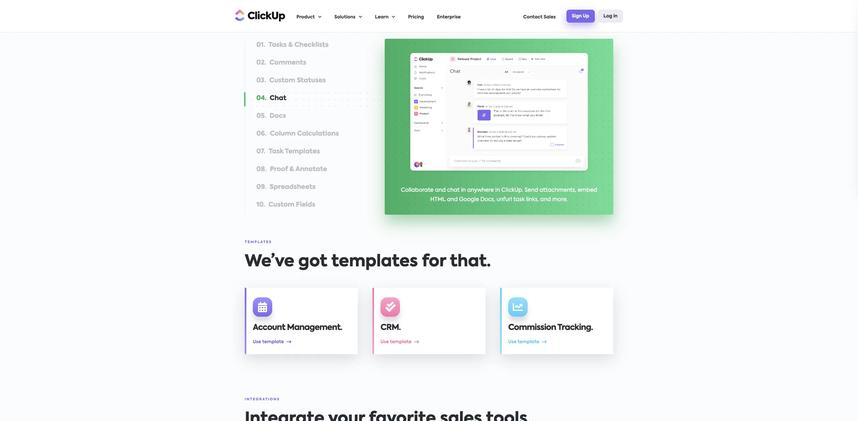 Task type: locate. For each thing, give the bounding box(es) containing it.
template
[[262, 340, 284, 345], [390, 340, 412, 345], [518, 340, 540, 345]]

custom
[[269, 78, 295, 84], [269, 202, 295, 209]]

3 use template from the left
[[508, 340, 540, 345]]

templates up the we've
[[245, 241, 272, 244]]

use template down commission
[[508, 340, 540, 345]]

2 horizontal spatial in
[[614, 14, 618, 18]]

collaborate and chat in anywhere in clickup. send attachments, embed html and google docs, unfurl task links, and more.
[[401, 188, 597, 203]]

html
[[430, 197, 446, 203]]

02. comments
[[257, 60, 306, 66]]

in
[[614, 14, 618, 18], [461, 188, 466, 193], [496, 188, 500, 193]]

log in
[[604, 14, 618, 18]]

use template down crm.
[[381, 340, 412, 345]]

0 vertical spatial custom
[[269, 78, 295, 84]]

use template link
[[253, 340, 292, 345], [381, 340, 420, 345], [508, 340, 547, 345]]

solutions
[[335, 15, 356, 19]]

docs
[[270, 113, 286, 120]]

3 template from the left
[[518, 340, 540, 345]]

and right links,
[[541, 197, 551, 203]]

use down commission
[[508, 340, 517, 345]]

08. proof & annotate
[[257, 166, 327, 173]]

&
[[288, 42, 293, 48], [290, 166, 294, 173]]

1 horizontal spatial template
[[390, 340, 412, 345]]

use template link down crm.
[[381, 340, 420, 345]]

list
[[297, 0, 524, 32]]

custom down 02. comments
[[269, 78, 295, 84]]

embed
[[578, 188, 597, 193]]

2 template from the left
[[390, 340, 412, 345]]

use down crm.
[[381, 340, 389, 345]]

checklists
[[295, 42, 329, 48]]

enterprise link
[[437, 0, 461, 32]]

1 use template link from the left
[[253, 340, 292, 345]]

& right tasks at left
[[288, 42, 293, 48]]

task
[[269, 149, 284, 155]]

1 vertical spatial custom
[[269, 202, 295, 209]]

05. docs
[[257, 113, 286, 120]]

chat
[[447, 188, 460, 193]]

0 horizontal spatial use template
[[253, 340, 284, 345]]

templates
[[285, 149, 320, 155], [245, 241, 272, 244]]

0 vertical spatial &
[[288, 42, 293, 48]]

1 template from the left
[[262, 340, 284, 345]]

in right the log
[[614, 14, 618, 18]]

we've
[[245, 254, 295, 270]]

use template for commission tracking.
[[508, 340, 540, 345]]

use template link for commission tracking.
[[508, 340, 547, 345]]

commission
[[508, 324, 556, 332]]

use template for crm.
[[381, 340, 412, 345]]

template down commission
[[518, 340, 540, 345]]

1 horizontal spatial use template link
[[381, 340, 420, 345]]

0 vertical spatial templates
[[285, 149, 320, 155]]

templates down "06. column calculations"
[[285, 149, 320, 155]]

enterprise
[[437, 15, 461, 19]]

we've got templates for that.
[[245, 254, 491, 270]]

sign up button
[[567, 10, 595, 23]]

contact
[[524, 15, 543, 19]]

1 horizontal spatial templates
[[285, 149, 320, 155]]

1 vertical spatial templates
[[245, 241, 272, 244]]

2 horizontal spatial and
[[541, 197, 551, 203]]

send
[[525, 188, 538, 193]]

template down account
[[262, 340, 284, 345]]

use template link down account
[[253, 340, 292, 345]]

3 use from the left
[[508, 340, 517, 345]]

use template down account
[[253, 340, 284, 345]]

1 use from the left
[[253, 340, 261, 345]]

2 use from the left
[[381, 340, 389, 345]]

1 use template from the left
[[253, 340, 284, 345]]

and down chat at right
[[447, 197, 458, 203]]

sales
[[544, 15, 556, 19]]

pricing link
[[408, 0, 424, 32]]

up
[[583, 14, 590, 18]]

2 horizontal spatial use template link
[[508, 340, 547, 345]]

use
[[253, 340, 261, 345], [381, 340, 389, 345], [508, 340, 517, 345]]

1 horizontal spatial use template
[[381, 340, 412, 345]]

& for checklists
[[288, 42, 293, 48]]

1 vertical spatial &
[[290, 166, 294, 173]]

in up unfurl
[[496, 188, 500, 193]]

01.
[[257, 42, 265, 48]]

10.
[[257, 202, 265, 209]]

1 horizontal spatial use
[[381, 340, 389, 345]]

0 horizontal spatial template
[[262, 340, 284, 345]]

use template link down commission
[[508, 340, 547, 345]]

fields
[[296, 202, 315, 209]]

and
[[435, 188, 446, 193], [447, 197, 458, 203], [541, 197, 551, 203]]

solutions button
[[335, 0, 362, 32]]

2 use template link from the left
[[381, 340, 420, 345]]

07. task templates
[[257, 149, 320, 155]]

0 horizontal spatial use
[[253, 340, 261, 345]]

template down crm.
[[390, 340, 412, 345]]

learn button
[[375, 0, 395, 32]]

main navigation element
[[297, 0, 623, 32]]

09. spreadsheets
[[257, 184, 316, 191]]

07.
[[257, 149, 266, 155]]

in right chat at right
[[461, 188, 466, 193]]

3 use template link from the left
[[508, 340, 547, 345]]

custom down the 09. spreadsheets
[[269, 202, 295, 209]]

02.
[[257, 60, 266, 66]]

1 horizontal spatial in
[[496, 188, 500, 193]]

clickup.
[[502, 188, 524, 193]]

use template
[[253, 340, 284, 345], [381, 340, 412, 345], [508, 340, 540, 345]]

& right proof
[[290, 166, 294, 173]]

2 horizontal spatial use
[[508, 340, 517, 345]]

tasks
[[269, 42, 287, 48]]

and up html
[[435, 188, 446, 193]]

0 horizontal spatial use template link
[[253, 340, 292, 345]]

features
[[245, 20, 269, 24]]

annotate
[[296, 166, 327, 173]]

sign
[[572, 14, 582, 18]]

use down account
[[253, 340, 261, 345]]

template for commission tracking.
[[518, 340, 540, 345]]

2 horizontal spatial template
[[518, 340, 540, 345]]

got
[[298, 254, 328, 270]]

2 horizontal spatial use template
[[508, 340, 540, 345]]

collaborate
[[401, 188, 434, 193]]

learn
[[375, 15, 389, 19]]

0 horizontal spatial and
[[435, 188, 446, 193]]

2 use template from the left
[[381, 340, 412, 345]]

templates
[[331, 254, 418, 270]]

chat
[[270, 95, 286, 102]]



Task type: vqa. For each thing, say whether or not it's contained in the screenshot.
Release
no



Task type: describe. For each thing, give the bounding box(es) containing it.
google
[[459, 197, 479, 203]]

05.
[[257, 113, 266, 120]]

contact sales
[[524, 15, 556, 19]]

0 horizontal spatial in
[[461, 188, 466, 193]]

03. custom statuses
[[257, 78, 326, 84]]

log in link
[[598, 10, 623, 23]]

management.
[[287, 324, 342, 332]]

links,
[[526, 197, 539, 203]]

crm.
[[381, 324, 401, 332]]

more.
[[553, 197, 568, 203]]

03.
[[257, 78, 266, 84]]

& for annotate
[[290, 166, 294, 173]]

account
[[253, 324, 285, 332]]

product
[[297, 15, 315, 19]]

contact sales link
[[524, 0, 556, 32]]

06.
[[257, 131, 267, 137]]

use for account management.
[[253, 340, 261, 345]]

docs,
[[481, 197, 495, 203]]

1 horizontal spatial and
[[447, 197, 458, 203]]

pricing
[[408, 15, 424, 19]]

use for commission tracking.
[[508, 340, 517, 345]]

spreadsheets
[[270, 184, 316, 191]]

calculations
[[297, 131, 339, 137]]

attachments,
[[540, 188, 577, 193]]

comments
[[270, 60, 306, 66]]

use for crm.
[[381, 340, 389, 345]]

account management.
[[253, 324, 342, 332]]

list containing product
[[297, 0, 524, 32]]

that.
[[450, 254, 491, 270]]

template for crm.
[[390, 340, 412, 345]]

09.
[[257, 184, 267, 191]]

use template link for crm.
[[381, 340, 420, 345]]

06. column calculations
[[257, 131, 339, 137]]

custom for custom statuses
[[269, 78, 295, 84]]

embed image
[[406, 48, 593, 178]]

04.
[[257, 95, 267, 102]]

template for account management.
[[262, 340, 284, 345]]

commission tracking.
[[508, 324, 593, 332]]

task
[[514, 197, 525, 203]]

unfurl
[[497, 197, 512, 203]]

log
[[604, 14, 613, 18]]

sign up
[[572, 14, 590, 18]]

08.
[[257, 166, 267, 173]]

column
[[270, 131, 296, 137]]

use template link for account management.
[[253, 340, 292, 345]]

10. custom fields
[[257, 202, 315, 209]]

tracking.
[[558, 324, 593, 332]]

statuses
[[297, 78, 326, 84]]

integrations
[[245, 398, 280, 402]]

product button
[[297, 0, 322, 32]]

proof
[[270, 166, 288, 173]]

for
[[422, 254, 446, 270]]

in inside "element"
[[614, 14, 618, 18]]

use template for account management.
[[253, 340, 284, 345]]

01. tasks & checklists
[[257, 42, 329, 48]]

04. chat
[[257, 95, 286, 102]]

custom for custom fields
[[269, 202, 295, 209]]

anywhere
[[467, 188, 494, 193]]

0 horizontal spatial templates
[[245, 241, 272, 244]]



